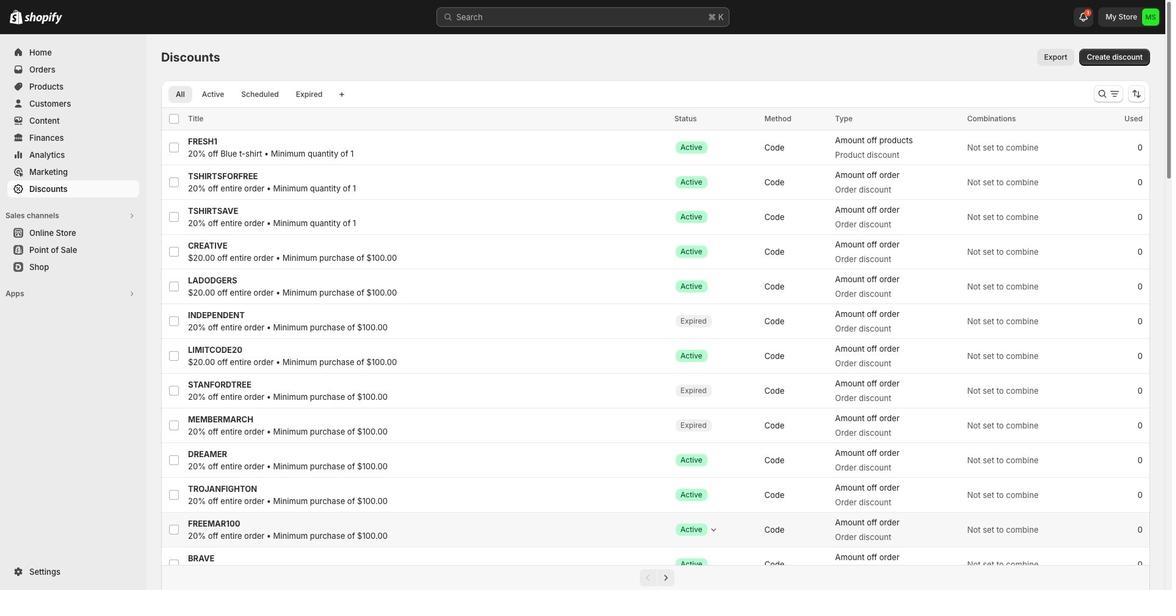 Task type: locate. For each thing, give the bounding box(es) containing it.
shopify image
[[10, 10, 23, 24]]

tab list
[[166, 85, 332, 103]]



Task type: vqa. For each thing, say whether or not it's contained in the screenshot.
tab list
yes



Task type: describe. For each thing, give the bounding box(es) containing it.
pagination element
[[161, 566, 1150, 591]]

shopify image
[[24, 12, 62, 24]]

my store image
[[1142, 9, 1159, 26]]



